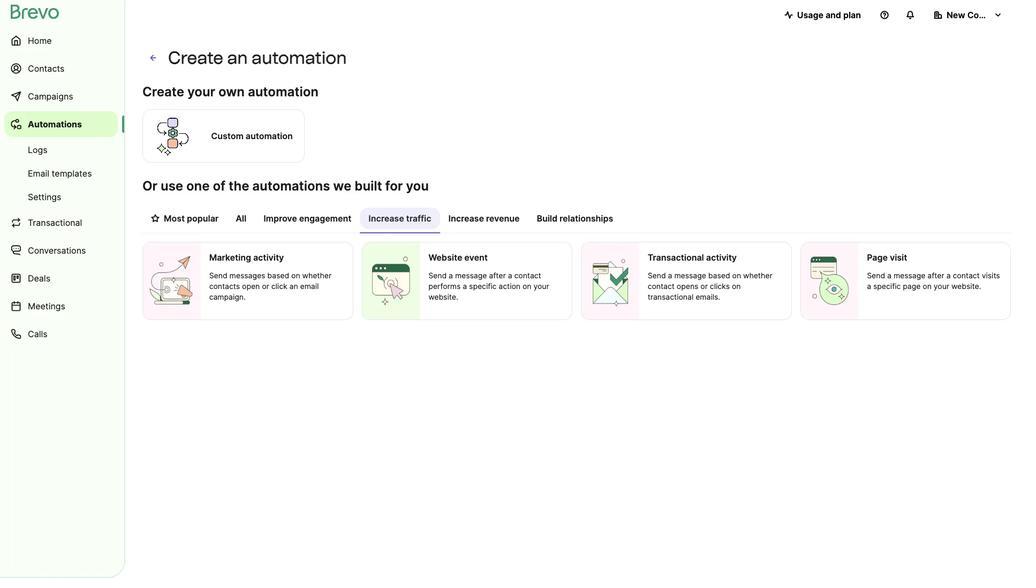 Task type: vqa. For each thing, say whether or not it's contained in the screenshot.


Task type: describe. For each thing, give the bounding box(es) containing it.
all link
[[227, 208, 255, 232]]

a right performs
[[463, 282, 467, 291]]

custom
[[211, 131, 244, 141]]

revenue
[[486, 213, 520, 224]]

contacts
[[28, 63, 64, 74]]

send a message after a contact visits a specific page on your website.
[[867, 271, 1001, 291]]

meetings link
[[4, 294, 118, 319]]

your for page
[[934, 282, 950, 291]]

logs link
[[4, 139, 118, 161]]

settings link
[[4, 186, 118, 208]]

create for create your own automation
[[142, 84, 184, 100]]

website. for page visit
[[952, 282, 982, 291]]

send for transactional
[[648, 271, 666, 280]]

the
[[229, 178, 249, 194]]

a up the action
[[508, 271, 512, 280]]

emails.
[[696, 292, 721, 302]]

home link
[[4, 28, 118, 54]]

after for website event
[[489, 271, 506, 280]]

create for create an automation
[[168, 48, 223, 68]]

campaigns
[[28, 91, 73, 102]]

increase revenue
[[449, 213, 520, 224]]

email
[[300, 282, 319, 291]]

transactional activity
[[648, 252, 737, 263]]

send a message after a contact performs a specific action on your website.
[[429, 271, 549, 302]]

custom automation
[[211, 131, 293, 141]]

relationships
[[560, 213, 613, 224]]

visits
[[982, 271, 1001, 280]]

0 vertical spatial automation
[[252, 48, 347, 68]]

a inside send a message based on whether contact opens or clicks on transactional emails.
[[668, 271, 673, 280]]

messages
[[230, 271, 265, 280]]

popular
[[187, 213, 219, 224]]

settings
[[28, 192, 61, 202]]

calls link
[[4, 321, 118, 347]]

send for page
[[867, 271, 886, 280]]

website
[[429, 252, 463, 263]]

an inside send messages based on whether contacts open or click an email campaign.
[[290, 282, 298, 291]]

marketing
[[209, 252, 251, 263]]

message for event
[[455, 271, 487, 280]]

click
[[271, 282, 287, 291]]

based inside send messages based on whether contacts open or click an email campaign.
[[267, 271, 289, 280]]

campaign.
[[209, 292, 246, 302]]

conversations
[[28, 245, 86, 256]]

specific for event
[[469, 282, 497, 291]]

calls
[[28, 329, 47, 340]]

build relationships
[[537, 213, 613, 224]]

usage
[[797, 10, 824, 20]]

activity for transactional activity
[[706, 252, 737, 263]]

we
[[333, 178, 352, 194]]

a down page visit
[[888, 271, 892, 280]]

meetings
[[28, 301, 65, 312]]

marketing activity
[[209, 252, 284, 263]]

traffic
[[406, 213, 432, 224]]

most popular link
[[142, 208, 227, 232]]

most popular
[[164, 213, 219, 224]]

after for page visit
[[928, 271, 945, 280]]

increase for increase revenue
[[449, 213, 484, 224]]

build
[[537, 213, 558, 224]]

deals
[[28, 273, 50, 284]]

automation inside 'button'
[[246, 131, 293, 141]]

you
[[406, 178, 429, 194]]

automations link
[[4, 111, 118, 137]]

0 horizontal spatial your
[[187, 84, 215, 100]]

conversations link
[[4, 238, 118, 264]]

or use one of the automations we built for you
[[142, 178, 429, 194]]

on inside send messages based on whether contacts open or click an email campaign.
[[291, 271, 300, 280]]

website event
[[429, 252, 488, 263]]

a up performs
[[449, 271, 453, 280]]

create an automation
[[168, 48, 347, 68]]

increase traffic
[[369, 213, 432, 224]]

transactional for transactional
[[28, 217, 82, 228]]

based inside send a message based on whether contact opens or clicks on transactional emails.
[[709, 271, 730, 280]]

create your own automation
[[142, 84, 319, 100]]



Task type: locate. For each thing, give the bounding box(es) containing it.
tab list
[[142, 208, 1011, 234]]

campaigns link
[[4, 84, 118, 109]]

build relationships link
[[528, 208, 622, 232]]

send a message based on whether contact opens or clicks on transactional emails.
[[648, 271, 773, 302]]

specific
[[469, 282, 497, 291], [874, 282, 901, 291]]

page
[[867, 252, 888, 263]]

transactional
[[648, 292, 694, 302]]

one
[[186, 178, 210, 194]]

contacts link
[[4, 56, 118, 81]]

1 horizontal spatial contact
[[648, 282, 675, 291]]

message inside send a message after a contact performs a specific action on your website.
[[455, 271, 487, 280]]

contact inside send a message after a contact visits a specific page on your website.
[[953, 271, 980, 280]]

2 whether from the left
[[744, 271, 773, 280]]

open
[[242, 282, 260, 291]]

specific left the action
[[469, 282, 497, 291]]

a
[[449, 271, 453, 280], [508, 271, 512, 280], [668, 271, 673, 280], [888, 271, 892, 280], [947, 271, 951, 280], [463, 282, 467, 291], [867, 282, 872, 291]]

1 vertical spatial transactional
[[648, 252, 704, 263]]

1 horizontal spatial after
[[928, 271, 945, 280]]

send up performs
[[429, 271, 447, 280]]

specific inside send a message after a contact performs a specific action on your website.
[[469, 282, 497, 291]]

after inside send a message after a contact visits a specific page on your website.
[[928, 271, 945, 280]]

message inside send a message after a contact visits a specific page on your website.
[[894, 271, 926, 280]]

contact up the action
[[515, 271, 541, 280]]

visit
[[890, 252, 908, 263]]

whether inside send a message based on whether contact opens or clicks on transactional emails.
[[744, 271, 773, 280]]

automations
[[252, 178, 330, 194]]

activity for marketing activity
[[253, 252, 284, 263]]

your for website
[[534, 282, 549, 291]]

send down page
[[867, 271, 886, 280]]

an up the own
[[227, 48, 248, 68]]

website.
[[952, 282, 982, 291], [429, 292, 458, 302]]

1 horizontal spatial message
[[675, 271, 707, 280]]

a down page
[[867, 282, 872, 291]]

2 based from the left
[[709, 271, 730, 280]]

0 horizontal spatial activity
[[253, 252, 284, 263]]

an right click
[[290, 282, 298, 291]]

engagement
[[299, 213, 352, 224]]

most
[[164, 213, 185, 224]]

0 horizontal spatial transactional
[[28, 217, 82, 228]]

2 increase from the left
[[449, 213, 484, 224]]

improve engagement link
[[255, 208, 360, 232]]

specific inside send a message after a contact visits a specific page on your website.
[[874, 282, 901, 291]]

0 horizontal spatial specific
[[469, 282, 497, 291]]

usage and plan
[[797, 10, 861, 20]]

your
[[187, 84, 215, 100], [534, 282, 549, 291], [934, 282, 950, 291]]

1 horizontal spatial transactional
[[648, 252, 704, 263]]

on inside send a message after a contact performs a specific action on your website.
[[523, 282, 532, 291]]

on down transactional activity
[[733, 271, 741, 280]]

a up transactional
[[668, 271, 673, 280]]

message inside send a message based on whether contact opens or clicks on transactional emails.
[[675, 271, 707, 280]]

tab list containing most popular
[[142, 208, 1011, 234]]

your left the own
[[187, 84, 215, 100]]

send up transactional
[[648, 271, 666, 280]]

or inside send messages based on whether contacts open or click an email campaign.
[[262, 282, 269, 291]]

1 vertical spatial an
[[290, 282, 298, 291]]

on for transactional activity
[[732, 282, 741, 291]]

email templates link
[[4, 163, 118, 184]]

2 message from the left
[[675, 271, 707, 280]]

plan
[[844, 10, 861, 20]]

message down event
[[455, 271, 487, 280]]

create
[[168, 48, 223, 68], [142, 84, 184, 100]]

increase revenue link
[[440, 208, 528, 232]]

company
[[968, 10, 1007, 20]]

1 horizontal spatial your
[[534, 282, 549, 291]]

on for page visit
[[923, 282, 932, 291]]

increase traffic link
[[360, 208, 440, 234]]

on up email
[[291, 271, 300, 280]]

send up the contacts
[[209, 271, 227, 280]]

based up click
[[267, 271, 289, 280]]

2 horizontal spatial message
[[894, 271, 926, 280]]

0 horizontal spatial message
[[455, 271, 487, 280]]

opens
[[677, 282, 699, 291]]

on
[[291, 271, 300, 280], [733, 271, 741, 280], [523, 282, 532, 291], [732, 282, 741, 291], [923, 282, 932, 291]]

specific left page
[[874, 282, 901, 291]]

1 whether from the left
[[302, 271, 332, 280]]

event
[[465, 252, 488, 263]]

website. inside send a message after a contact performs a specific action on your website.
[[429, 292, 458, 302]]

0 horizontal spatial increase
[[369, 213, 404, 224]]

whether inside send messages based on whether contacts open or click an email campaign.
[[302, 271, 332, 280]]

1 increase from the left
[[369, 213, 404, 224]]

of
[[213, 178, 226, 194]]

message up page
[[894, 271, 926, 280]]

dxrbf image
[[151, 214, 160, 223]]

automation
[[252, 48, 347, 68], [248, 84, 319, 100], [246, 131, 293, 141]]

0 horizontal spatial contact
[[515, 271, 541, 280]]

send for marketing
[[209, 271, 227, 280]]

new company
[[947, 10, 1007, 20]]

contact for website event
[[515, 271, 541, 280]]

0 horizontal spatial an
[[227, 48, 248, 68]]

improve engagement
[[264, 213, 352, 224]]

2 horizontal spatial your
[[934, 282, 950, 291]]

2 vertical spatial automation
[[246, 131, 293, 141]]

1 or from the left
[[262, 282, 269, 291]]

on right page
[[923, 282, 932, 291]]

2 specific from the left
[[874, 282, 901, 291]]

performs
[[429, 282, 461, 291]]

after
[[489, 271, 506, 280], [928, 271, 945, 280]]

your right page
[[934, 282, 950, 291]]

website. inside send a message after a contact visits a specific page on your website.
[[952, 282, 982, 291]]

message for visit
[[894, 271, 926, 280]]

and
[[826, 10, 842, 20]]

send inside send a message after a contact visits a specific page on your website.
[[867, 271, 886, 280]]

0 horizontal spatial whether
[[302, 271, 332, 280]]

improve
[[264, 213, 297, 224]]

message up opens in the right of the page
[[675, 271, 707, 280]]

contact inside send a message after a contact performs a specific action on your website.
[[515, 271, 541, 280]]

logs
[[28, 145, 48, 155]]

or inside send a message based on whether contact opens or clicks on transactional emails.
[[701, 282, 708, 291]]

1 based from the left
[[267, 271, 289, 280]]

1 message from the left
[[455, 271, 487, 280]]

transactional for transactional activity
[[648, 252, 704, 263]]

action
[[499, 282, 521, 291]]

an
[[227, 48, 248, 68], [290, 282, 298, 291]]

website. for website event
[[429, 292, 458, 302]]

1 horizontal spatial whether
[[744, 271, 773, 280]]

0 horizontal spatial website.
[[429, 292, 458, 302]]

0 horizontal spatial based
[[267, 271, 289, 280]]

0 vertical spatial an
[[227, 48, 248, 68]]

home
[[28, 35, 52, 46]]

send
[[209, 271, 227, 280], [429, 271, 447, 280], [648, 271, 666, 280], [867, 271, 886, 280]]

deals link
[[4, 266, 118, 291]]

send messages based on whether contacts open or click an email campaign.
[[209, 271, 332, 302]]

send for website
[[429, 271, 447, 280]]

1 vertical spatial website.
[[429, 292, 458, 302]]

custom automation button
[[142, 108, 305, 164]]

page visit
[[867, 252, 908, 263]]

increase left traffic
[[369, 213, 404, 224]]

your inside send a message after a contact performs a specific action on your website.
[[534, 282, 549, 291]]

0 horizontal spatial or
[[262, 282, 269, 291]]

send inside send a message after a contact performs a specific action on your website.
[[429, 271, 447, 280]]

1 horizontal spatial activity
[[706, 252, 737, 263]]

or
[[142, 178, 158, 194]]

transactional up opens in the right of the page
[[648, 252, 704, 263]]

clicks
[[710, 282, 730, 291]]

1 horizontal spatial website.
[[952, 282, 982, 291]]

1 vertical spatial automation
[[248, 84, 319, 100]]

after inside send a message after a contact performs a specific action on your website.
[[489, 271, 506, 280]]

whether
[[302, 271, 332, 280], [744, 271, 773, 280]]

1 horizontal spatial based
[[709, 271, 730, 280]]

use
[[161, 178, 183, 194]]

a left the visits
[[947, 271, 951, 280]]

built
[[355, 178, 382, 194]]

1 horizontal spatial specific
[[874, 282, 901, 291]]

email
[[28, 168, 49, 179]]

increase left revenue
[[449, 213, 484, 224]]

message for activity
[[675, 271, 707, 280]]

transactional
[[28, 217, 82, 228], [648, 252, 704, 263]]

on inside send a message after a contact visits a specific page on your website.
[[923, 282, 932, 291]]

based up clicks
[[709, 271, 730, 280]]

own
[[219, 84, 245, 100]]

or up emails.
[[701, 282, 708, 291]]

transactional link
[[4, 210, 118, 236]]

contact inside send a message based on whether contact opens or clicks on transactional emails.
[[648, 282, 675, 291]]

page
[[903, 282, 921, 291]]

for
[[385, 178, 403, 194]]

send inside send messages based on whether contacts open or click an email campaign.
[[209, 271, 227, 280]]

message
[[455, 271, 487, 280], [675, 271, 707, 280], [894, 271, 926, 280]]

2 activity from the left
[[706, 252, 737, 263]]

activity
[[253, 252, 284, 263], [706, 252, 737, 263]]

contact left the visits
[[953, 271, 980, 280]]

new company button
[[926, 4, 1011, 26]]

0 vertical spatial create
[[168, 48, 223, 68]]

contacts
[[209, 282, 240, 291]]

all
[[236, 213, 247, 224]]

templates
[[52, 168, 92, 179]]

specific for visit
[[874, 282, 901, 291]]

0 vertical spatial transactional
[[28, 217, 82, 228]]

email templates
[[28, 168, 92, 179]]

or left click
[[262, 282, 269, 291]]

1 activity from the left
[[253, 252, 284, 263]]

your inside send a message after a contact visits a specific page on your website.
[[934, 282, 950, 291]]

activity up messages
[[253, 252, 284, 263]]

on right the action
[[523, 282, 532, 291]]

increase
[[369, 213, 404, 224], [449, 213, 484, 224]]

on right clicks
[[732, 282, 741, 291]]

4 send from the left
[[867, 271, 886, 280]]

1 send from the left
[[209, 271, 227, 280]]

2 horizontal spatial contact
[[953, 271, 980, 280]]

1 vertical spatial create
[[142, 84, 184, 100]]

2 send from the left
[[429, 271, 447, 280]]

2 or from the left
[[701, 282, 708, 291]]

1 horizontal spatial increase
[[449, 213, 484, 224]]

increase for increase traffic
[[369, 213, 404, 224]]

3 message from the left
[[894, 271, 926, 280]]

on for website event
[[523, 282, 532, 291]]

1 after from the left
[[489, 271, 506, 280]]

send inside send a message based on whether contact opens or clicks on transactional emails.
[[648, 271, 666, 280]]

activity up clicks
[[706, 252, 737, 263]]

contact up transactional
[[648, 282, 675, 291]]

based
[[267, 271, 289, 280], [709, 271, 730, 280]]

1 specific from the left
[[469, 282, 497, 291]]

contact for page visit
[[953, 271, 980, 280]]

new
[[947, 10, 966, 20]]

3 send from the left
[[648, 271, 666, 280]]

0 vertical spatial website.
[[952, 282, 982, 291]]

transactional down settings link
[[28, 217, 82, 228]]

1 horizontal spatial an
[[290, 282, 298, 291]]

0 horizontal spatial after
[[489, 271, 506, 280]]

your right the action
[[534, 282, 549, 291]]

usage and plan button
[[776, 4, 870, 26]]

2 after from the left
[[928, 271, 945, 280]]

1 horizontal spatial or
[[701, 282, 708, 291]]

automations
[[28, 119, 82, 130]]



